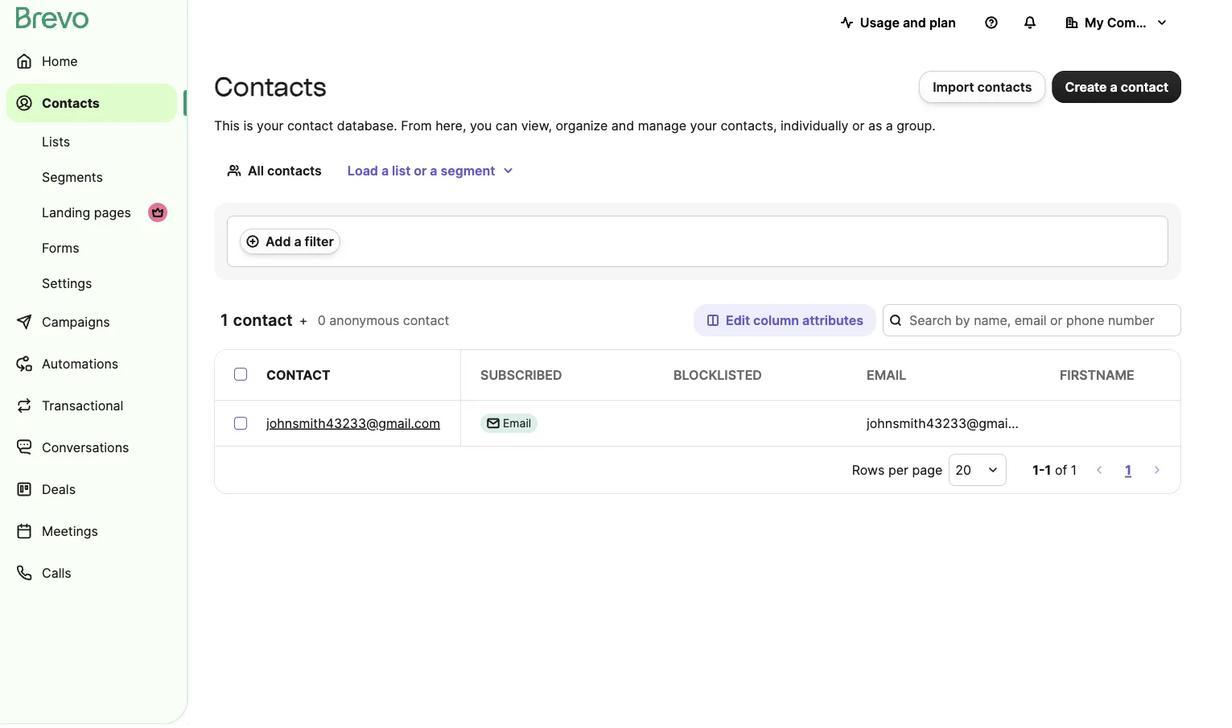 Task type: locate. For each thing, give the bounding box(es) containing it.
1 vertical spatial or
[[414, 163, 427, 178]]

contacts,
[[721, 117, 777, 133]]

as
[[868, 117, 882, 133]]

0 vertical spatial and
[[903, 14, 926, 30]]

pages
[[94, 204, 131, 220]]

0 horizontal spatial contacts
[[267, 163, 322, 178]]

meetings
[[42, 523, 98, 539]]

page
[[912, 462, 943, 478]]

view,
[[521, 117, 552, 133]]

or left as
[[852, 117, 865, 133]]

deals link
[[6, 470, 177, 509]]

a inside button
[[1110, 79, 1118, 95]]

contacts
[[977, 79, 1032, 95], [267, 163, 322, 178]]

1 horizontal spatial and
[[903, 14, 926, 30]]

a for create a contact
[[1110, 79, 1118, 95]]

1-1 of 1
[[1033, 462, 1077, 478]]

company
[[1107, 14, 1166, 30]]

1 contact + 0 anonymous contact
[[221, 310, 449, 330]]

all
[[248, 163, 264, 178]]

contact inside the 1 contact + 0 anonymous contact
[[403, 312, 449, 328]]

anonymous
[[329, 312, 399, 328]]

per
[[888, 462, 908, 478]]

column
[[753, 312, 799, 328]]

and left plan
[[903, 14, 926, 30]]

johnsmith43233@gmail.com link
[[266, 414, 440, 433]]

create
[[1065, 79, 1107, 95]]

0 horizontal spatial your
[[257, 117, 284, 133]]

conversations
[[42, 439, 129, 455]]

create a contact button
[[1052, 71, 1181, 103]]

johnsmith43233@gmail.com down contact
[[266, 415, 440, 431]]

20 button
[[949, 454, 1007, 486]]

0 vertical spatial contacts
[[977, 79, 1032, 95]]

load
[[348, 163, 378, 178]]

your
[[257, 117, 284, 133], [690, 117, 717, 133]]

1 horizontal spatial contacts
[[214, 71, 326, 102]]

segment
[[441, 163, 495, 178]]

20
[[955, 462, 971, 478]]

1 johnsmith43233@gmail.com from the left
[[266, 415, 440, 431]]

a right create
[[1110, 79, 1118, 95]]

contact right create
[[1121, 79, 1168, 95]]

group.
[[897, 117, 936, 133]]

contacts up lists
[[42, 95, 100, 111]]

1 vertical spatial and
[[611, 117, 634, 133]]

contact
[[1121, 79, 1168, 95], [287, 117, 333, 133], [233, 310, 293, 330], [403, 312, 449, 328]]

1 your from the left
[[257, 117, 284, 133]]

conversations link
[[6, 428, 177, 467]]

contacts
[[214, 71, 326, 102], [42, 95, 100, 111]]

1 vertical spatial contacts
[[267, 163, 322, 178]]

contact inside button
[[1121, 79, 1168, 95]]

usage
[[860, 14, 900, 30]]

1 horizontal spatial or
[[852, 117, 865, 133]]

contacts right "all"
[[267, 163, 322, 178]]

contact up all contacts
[[287, 117, 333, 133]]

create a contact
[[1065, 79, 1168, 95]]

home
[[42, 53, 78, 69]]

contact left + at the top left of the page
[[233, 310, 293, 330]]

johnsmith43233@gmail.com up 20
[[867, 415, 1041, 431]]

1 horizontal spatial contacts
[[977, 79, 1032, 95]]

subscribed
[[480, 367, 562, 383]]

a
[[1110, 79, 1118, 95], [886, 117, 893, 133], [381, 163, 389, 178], [430, 163, 437, 178], [294, 233, 301, 249]]

a right add
[[294, 233, 301, 249]]

contact
[[266, 367, 331, 383]]

edit column attributes
[[726, 312, 863, 328]]

0 vertical spatial or
[[852, 117, 865, 133]]

a left the list
[[381, 163, 389, 178]]

or
[[852, 117, 865, 133], [414, 163, 427, 178]]

settings link
[[6, 267, 177, 299]]

1
[[221, 310, 229, 330], [1045, 462, 1051, 478], [1071, 462, 1077, 478], [1125, 462, 1131, 478]]

0 horizontal spatial contacts
[[42, 95, 100, 111]]

0 horizontal spatial johnsmith43233@gmail.com
[[266, 415, 440, 431]]

0 horizontal spatial and
[[611, 117, 634, 133]]

or right the list
[[414, 163, 427, 178]]

usage and plan
[[860, 14, 956, 30]]

lists link
[[6, 126, 177, 158]]

0 horizontal spatial or
[[414, 163, 427, 178]]

contacts up the is
[[214, 71, 326, 102]]

your right manage
[[690, 117, 717, 133]]

a for add a filter
[[294, 233, 301, 249]]

1 horizontal spatial your
[[690, 117, 717, 133]]

transactional
[[42, 398, 123, 413]]

landing pages
[[42, 204, 131, 220]]

and
[[903, 14, 926, 30], [611, 117, 634, 133]]

and left manage
[[611, 117, 634, 133]]

Search by name, email or phone number search field
[[883, 304, 1181, 336]]

email
[[503, 416, 531, 430]]

2 your from the left
[[690, 117, 717, 133]]

landing
[[42, 204, 90, 220]]

email
[[867, 367, 906, 383]]

contacts right import
[[977, 79, 1032, 95]]

a right the list
[[430, 163, 437, 178]]

meetings link
[[6, 512, 177, 550]]

segments link
[[6, 161, 177, 193]]

landing pages link
[[6, 196, 177, 229]]

contacts inside import contacts button
[[977, 79, 1032, 95]]

1 inside button
[[1125, 462, 1131, 478]]

automations
[[42, 356, 118, 371]]

forms link
[[6, 232, 177, 264]]

your right the is
[[257, 117, 284, 133]]

or inside button
[[414, 163, 427, 178]]

edit column attributes button
[[694, 304, 876, 336]]

2 johnsmith43233@gmail.com from the left
[[867, 415, 1041, 431]]

contact right 'anonymous'
[[403, 312, 449, 328]]

1 horizontal spatial johnsmith43233@gmail.com
[[867, 415, 1041, 431]]

johnsmith43233@gmail.com
[[266, 415, 440, 431], [867, 415, 1041, 431]]

attributes
[[802, 312, 863, 328]]



Task type: vqa. For each thing, say whether or not it's contained in the screenshot.
here,
yes



Task type: describe. For each thing, give the bounding box(es) containing it.
my company
[[1085, 14, 1166, 30]]

+
[[299, 312, 308, 328]]

import
[[933, 79, 974, 95]]

filter
[[305, 233, 334, 249]]

this is your contact database. from here, you can view, organize and manage your contacts, individually or as a group.
[[214, 117, 936, 133]]

list
[[392, 163, 411, 178]]

you
[[470, 117, 492, 133]]

contacts for import contacts
[[977, 79, 1032, 95]]

add
[[266, 233, 291, 249]]

my
[[1085, 14, 1104, 30]]

a for load a list or a segment
[[381, 163, 389, 178]]

from
[[401, 117, 432, 133]]

transactional link
[[6, 386, 177, 425]]

rows
[[852, 462, 885, 478]]

lists
[[42, 134, 70, 149]]

1 button
[[1122, 459, 1135, 481]]

all contacts
[[248, 163, 322, 178]]

here,
[[435, 117, 466, 133]]

0
[[318, 312, 326, 328]]

1-
[[1033, 462, 1045, 478]]

blocklisted
[[674, 367, 762, 383]]

a right as
[[886, 117, 893, 133]]

manage
[[638, 117, 686, 133]]

deals
[[42, 481, 76, 497]]

add a filter button
[[240, 229, 340, 254]]

add a filter
[[266, 233, 334, 249]]

load a list or a segment button
[[335, 155, 527, 187]]

of
[[1055, 462, 1067, 478]]

contacts link
[[6, 84, 177, 122]]

segments
[[42, 169, 103, 185]]

my company button
[[1053, 6, 1181, 39]]

rows per page
[[852, 462, 943, 478]]

individually
[[781, 117, 849, 133]]

this
[[214, 117, 240, 133]]

settings
[[42, 275, 92, 291]]

import contacts button
[[919, 71, 1046, 103]]

automations link
[[6, 344, 177, 383]]

firstname
[[1060, 367, 1135, 383]]

can
[[496, 117, 518, 133]]

is
[[243, 117, 253, 133]]

calls
[[42, 565, 71, 581]]

calls link
[[6, 554, 177, 592]]

edit
[[726, 312, 750, 328]]

home link
[[6, 42, 177, 80]]

campaigns
[[42, 314, 110, 330]]

campaigns link
[[6, 303, 177, 341]]

forms
[[42, 240, 79, 256]]

left___c25ys image
[[487, 417, 500, 430]]

organize
[[556, 117, 608, 133]]

left___rvooi image
[[151, 206, 164, 219]]

database.
[[337, 117, 397, 133]]

and inside button
[[903, 14, 926, 30]]

load a list or a segment
[[348, 163, 495, 178]]

plan
[[929, 14, 956, 30]]

import contacts
[[933, 79, 1032, 95]]

usage and plan button
[[828, 6, 969, 39]]

contacts for all contacts
[[267, 163, 322, 178]]



